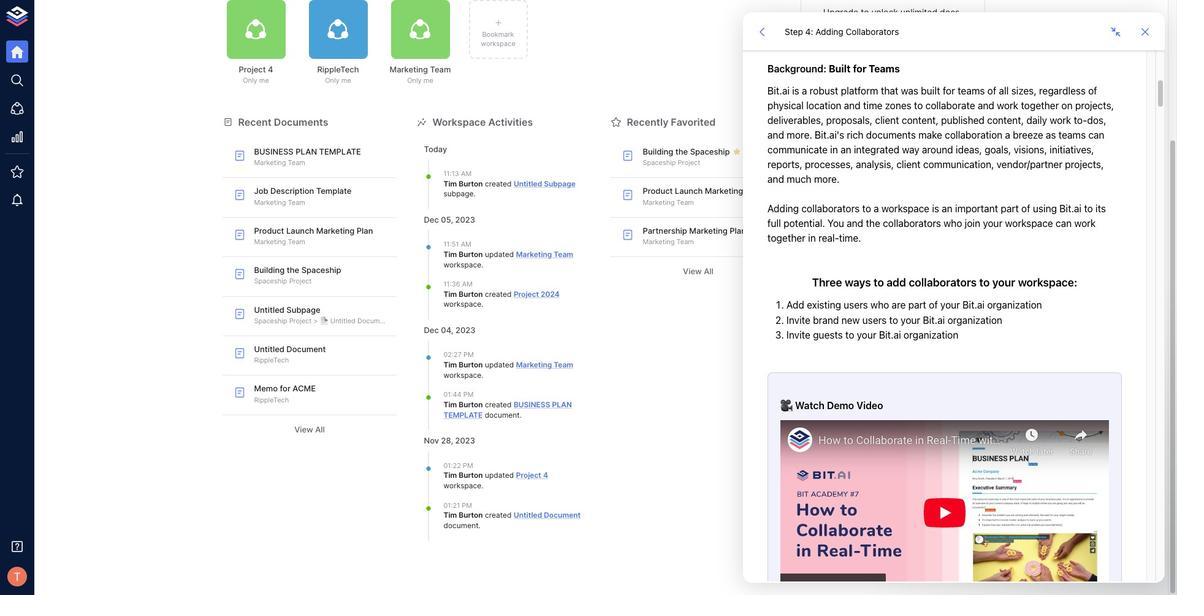 Task type: locate. For each thing, give the bounding box(es) containing it.
1 horizontal spatial 4
[[543, 471, 548, 480]]

project inside '01:22 pm tim burton updated project 4 workspace .'
[[516, 471, 542, 480]]

1 horizontal spatial view
[[683, 266, 702, 276]]

1 horizontal spatial document
[[358, 316, 390, 325]]

pm right the 02:27
[[464, 351, 474, 359]]

4 inside project 4 only me
[[268, 64, 273, 74]]

0 vertical spatial subpage
[[544, 179, 576, 188]]

2023 right 05,
[[455, 215, 476, 225]]

0 horizontal spatial launch
[[286, 226, 314, 235]]

business up document .
[[514, 400, 551, 409]]

1 burton from the top
[[459, 179, 483, 188]]

1 vertical spatial view
[[295, 424, 313, 434]]

tim burton created
[[444, 400, 514, 409]]

1 vertical spatial documents
[[274, 116, 328, 128]]

view
[[683, 266, 702, 276], [295, 424, 313, 434]]

1 horizontal spatial all
[[704, 266, 714, 276]]

template
[[319, 147, 361, 156], [444, 410, 483, 419]]

2 vertical spatial 2023
[[455, 436, 476, 446]]

1 vertical spatial 2023
[[456, 325, 476, 335]]

dialog
[[743, 12, 1166, 583]]

workspace
[[433, 116, 486, 128]]

template up template
[[319, 147, 361, 156]]

created for untitled subpage
[[485, 179, 512, 188]]

updated
[[485, 249, 514, 259], [485, 360, 514, 369], [485, 471, 514, 480]]

spaceship for building the spaceship
[[691, 147, 730, 156]]

dec left 05,
[[424, 215, 439, 225]]

updated inside 11:51 am tim burton updated marketing team workspace .
[[485, 249, 514, 259]]

01:22
[[444, 461, 461, 470]]

upgrade down 'unlock more?' button
[[875, 82, 911, 93]]

workspace down "bookmark"
[[481, 39, 516, 48]]

the up untitled subpage spaceship project > 📄 untitled document
[[287, 265, 300, 275]]

3 updated from the top
[[485, 471, 514, 480]]

tim down 01:44 at bottom
[[444, 400, 457, 409]]

1 horizontal spatial me
[[342, 76, 351, 85]]

0 vertical spatial document
[[485, 410, 520, 419]]

burton inside 11:13 am tim burton created untitled subpage subpage .
[[459, 179, 483, 188]]

0 horizontal spatial document
[[287, 344, 326, 354]]

workspace inside button
[[481, 39, 516, 48]]

1 vertical spatial the
[[287, 265, 300, 275]]

upgrade to unlock unlimited docs.
[[824, 7, 963, 17]]

1 horizontal spatial product launch marketing plan marketing team
[[643, 186, 762, 206]]

more?
[[943, 52, 967, 62]]

2 2023 from the top
[[456, 325, 476, 335]]

subpage
[[544, 179, 576, 188], [287, 305, 321, 314]]

tim inside 11:13 am tim burton created untitled subpage subpage .
[[444, 179, 457, 188]]

burton down 01:21
[[459, 510, 483, 520]]

pm for marketing
[[464, 351, 474, 359]]

1 vertical spatial 4
[[543, 471, 548, 480]]

me for project
[[259, 76, 269, 85]]

pm right 01:21
[[462, 501, 472, 510]]

template for business plan template marketing team
[[319, 147, 361, 156]]

building for building the spaceship
[[643, 147, 674, 156]]

2 only from the left
[[325, 76, 340, 85]]

building
[[643, 147, 674, 156], [254, 265, 285, 275]]

1 vertical spatial view all
[[295, 424, 325, 434]]

burton down 01:22
[[459, 471, 483, 480]]

created down '01:22 pm tim burton updated project 4 workspace .'
[[485, 510, 512, 520]]

team inside partnership marketing plan marketing team
[[677, 237, 694, 246]]

bookmark workspace button
[[469, 0, 528, 59]]

01:22 pm tim burton updated project 4 workspace .
[[444, 461, 548, 490]]

document right 📄
[[358, 316, 390, 325]]

am right 11:13
[[461, 169, 472, 178]]

0 horizontal spatial only
[[243, 76, 257, 85]]

view all button down partnership marketing plan marketing team
[[611, 262, 786, 281]]

2 vertical spatial am
[[462, 280, 473, 288]]

. inside 01:21 pm tim burton created untitled document document .
[[479, 521, 481, 530]]

created for project 2024
[[485, 289, 512, 299]]

2 marketing team link from the top
[[516, 360, 574, 369]]

spaceship inside untitled subpage spaceship project > 📄 untitled document
[[254, 316, 287, 325]]

dec 05, 2023
[[424, 215, 476, 225]]

untitled inside 11:13 am tim burton created untitled subpage subpage .
[[514, 179, 542, 188]]

product launch marketing plan marketing team down 'job description template marketing team'
[[254, 226, 373, 246]]

burton
[[459, 179, 483, 188], [459, 249, 483, 259], [459, 289, 483, 299], [459, 360, 483, 369], [459, 400, 483, 409], [459, 471, 483, 480], [459, 510, 483, 520]]

0 horizontal spatial view all button
[[222, 420, 397, 439]]

2023 for nov 28, 2023
[[455, 436, 476, 446]]

1 vertical spatial product
[[254, 226, 284, 235]]

me for marketing
[[424, 76, 434, 85]]

upgrade for upgrade to unlock unlimited docs.
[[824, 7, 859, 17]]

the
[[676, 147, 688, 156], [287, 265, 300, 275]]

only for marketing
[[407, 76, 422, 85]]

1 only from the left
[[243, 76, 257, 85]]

am right 11:36
[[462, 280, 473, 288]]

1 dec from the top
[[424, 215, 439, 225]]

updated up the tim burton created
[[485, 360, 514, 369]]

1 vertical spatial subpage
[[287, 305, 321, 314]]

. inside 11:13 am tim burton created untitled subpage subpage .
[[474, 189, 476, 198]]

1 tim from the top
[[444, 179, 457, 188]]

0 horizontal spatial view
[[295, 424, 313, 434]]

tim inside 11:51 am tim burton updated marketing team workspace .
[[444, 249, 457, 259]]

launch down spaceship project
[[675, 186, 703, 196]]

burton inside '01:22 pm tim burton updated project 4 workspace .'
[[459, 471, 483, 480]]

1 horizontal spatial business
[[514, 400, 551, 409]]

business inside business plan template
[[514, 400, 551, 409]]

0 vertical spatial plan
[[296, 147, 317, 156]]

view down partnership marketing plan marketing team
[[683, 266, 702, 276]]

1 vertical spatial upgrade
[[875, 82, 911, 93]]

am inside 11:36 am tim burton created project 2024 workspace .
[[462, 280, 473, 288]]

05,
[[441, 215, 453, 225]]

0 vertical spatial document
[[358, 316, 390, 325]]

1 vertical spatial am
[[461, 240, 472, 249]]

4 tim from the top
[[444, 360, 457, 369]]

burton inside 11:51 am tim burton updated marketing team workspace .
[[459, 249, 483, 259]]

02:27 pm tim burton updated marketing team workspace .
[[444, 351, 574, 380]]

job description template marketing team
[[254, 186, 352, 206]]

1 horizontal spatial product
[[643, 186, 673, 196]]

1 created from the top
[[485, 179, 512, 188]]

marketing team link
[[516, 249, 574, 259], [516, 360, 574, 369]]

1 horizontal spatial document
[[485, 410, 520, 419]]

building the spaceship
[[643, 147, 730, 156]]

updated for business plan template
[[485, 360, 514, 369]]

4 up recent documents
[[268, 64, 273, 74]]

1 updated from the top
[[485, 249, 514, 259]]

7 tim from the top
[[444, 510, 457, 520]]

only inside the marketing team only me
[[407, 76, 422, 85]]

1 vertical spatial launch
[[286, 226, 314, 235]]

all
[[704, 266, 714, 276], [315, 424, 325, 434]]

0 vertical spatial business
[[254, 147, 294, 156]]

workspace down 01:22
[[444, 481, 482, 490]]

. inside 02:27 pm tim burton updated marketing team workspace .
[[482, 370, 484, 380]]

am for project
[[462, 280, 473, 288]]

documents left used
[[816, 33, 856, 42]]

tim down 11:51
[[444, 249, 457, 259]]

team inside 'job description template marketing team'
[[288, 198, 305, 206]]

tim inside '01:22 pm tim burton updated project 4 workspace .'
[[444, 471, 457, 480]]

unlock
[[915, 52, 941, 62]]

0 horizontal spatial upgrade
[[824, 7, 859, 17]]

02:27
[[444, 351, 462, 359]]

0 vertical spatial the
[[676, 147, 688, 156]]

1 vertical spatial rippletech
[[254, 356, 289, 365]]

tim down 01:21
[[444, 510, 457, 520]]

help image
[[801, 134, 985, 183], [801, 196, 985, 245], [801, 258, 985, 306], [801, 320, 985, 368]]

0 vertical spatial dec
[[424, 215, 439, 225]]

workspace inside 11:51 am tim burton updated marketing team workspace .
[[444, 260, 482, 269]]

tim
[[444, 179, 457, 188], [444, 249, 457, 259], [444, 289, 457, 299], [444, 360, 457, 369], [444, 400, 457, 409], [444, 471, 457, 480], [444, 510, 457, 520]]

only inside rippletech only me
[[325, 76, 340, 85]]

marketing
[[390, 64, 428, 74], [254, 158, 286, 167], [705, 186, 744, 196], [254, 198, 286, 206], [643, 198, 675, 206], [316, 226, 355, 235], [690, 226, 728, 235], [254, 237, 286, 246], [643, 237, 675, 246], [516, 249, 552, 259], [516, 360, 552, 369]]

04,
[[441, 325, 454, 335]]

pm
[[464, 351, 474, 359], [464, 390, 474, 399], [463, 461, 473, 470], [462, 501, 472, 510]]

view all button
[[611, 262, 786, 281], [222, 420, 397, 439]]

spaceship project
[[643, 158, 701, 167]]

workspace
[[481, 39, 516, 48], [444, 260, 482, 269], [444, 300, 482, 309], [444, 370, 482, 380], [444, 481, 482, 490]]

2 created from the top
[[485, 289, 512, 299]]

marketing inside 02:27 pm tim burton updated marketing team workspace .
[[516, 360, 552, 369]]

document down >
[[287, 344, 326, 354]]

document down 01:21
[[444, 521, 479, 530]]

2 me from the left
[[342, 76, 351, 85]]

1 horizontal spatial building
[[643, 147, 674, 156]]

1 horizontal spatial only
[[325, 76, 340, 85]]

2023 right 28,
[[455, 436, 476, 446]]

1 vertical spatial all
[[315, 424, 325, 434]]

1 vertical spatial document
[[444, 521, 479, 530]]

4 inside '01:22 pm tim burton updated project 4 workspace .'
[[543, 471, 548, 480]]

4 burton from the top
[[459, 360, 483, 369]]

document
[[485, 410, 520, 419], [444, 521, 479, 530]]

3 me from the left
[[424, 76, 434, 85]]

0 horizontal spatial view all
[[295, 424, 325, 434]]

. inside 11:51 am tim burton updated marketing team workspace .
[[482, 260, 484, 269]]

1 horizontal spatial plan
[[552, 400, 572, 409]]

2023 right 04,
[[456, 325, 476, 335]]

. for 01:21 pm tim burton created untitled document document .
[[479, 521, 481, 530]]

6 tim from the top
[[444, 471, 457, 480]]

workspace inside '01:22 pm tim burton updated project 4 workspace .'
[[444, 481, 482, 490]]

2 tim from the top
[[444, 249, 457, 259]]

tim inside 01:21 pm tim burton created untitled document document .
[[444, 510, 457, 520]]

2 horizontal spatial me
[[424, 76, 434, 85]]

product
[[643, 186, 673, 196], [254, 226, 284, 235]]

team
[[430, 64, 451, 74], [288, 158, 305, 167], [288, 198, 305, 206], [677, 198, 694, 206], [288, 237, 305, 246], [677, 237, 694, 246], [554, 249, 574, 259], [554, 360, 574, 369]]

0 vertical spatial updated
[[485, 249, 514, 259]]

workspace up 11:36
[[444, 260, 482, 269]]

upgrade for upgrade
[[875, 82, 911, 93]]

0 horizontal spatial me
[[259, 76, 269, 85]]

. for 11:51 am tim burton updated marketing team workspace .
[[482, 260, 484, 269]]

2 burton from the top
[[459, 249, 483, 259]]

business for business plan template marketing team
[[254, 147, 294, 156]]

1 horizontal spatial the
[[676, 147, 688, 156]]

view all down acme
[[295, 424, 325, 434]]

0 vertical spatial 2023
[[455, 215, 476, 225]]

1 vertical spatial template
[[444, 410, 483, 419]]

created inside 11:13 am tim burton created untitled subpage subpage .
[[485, 179, 512, 188]]

2 vertical spatial document
[[544, 510, 581, 520]]

1 horizontal spatial launch
[[675, 186, 703, 196]]

partnership
[[643, 226, 688, 235]]

📄
[[320, 316, 329, 325]]

1 vertical spatial updated
[[485, 360, 514, 369]]

project inside 11:36 am tim burton created project 2024 workspace .
[[514, 289, 539, 299]]

dec
[[424, 215, 439, 225], [424, 325, 439, 335]]

2 horizontal spatial only
[[407, 76, 422, 85]]

tim down the 02:27
[[444, 360, 457, 369]]

created inside 11:36 am tim burton created project 2024 workspace .
[[485, 289, 512, 299]]

tim for 11:51 am tim burton updated marketing team workspace .
[[444, 249, 457, 259]]

the up spaceship project
[[676, 147, 688, 156]]

2 vertical spatial rippletech
[[254, 395, 289, 404]]

1 me from the left
[[259, 76, 269, 85]]

2 horizontal spatial document
[[544, 510, 581, 520]]

pm for untitled
[[462, 501, 472, 510]]

marketing team link for project 2024
[[516, 249, 574, 259]]

2 vertical spatial updated
[[485, 471, 514, 480]]

pm inside '01:22 pm tim burton updated project 4 workspace .'
[[463, 461, 473, 470]]

rippletech
[[317, 64, 359, 74], [254, 356, 289, 365], [254, 395, 289, 404]]

project up untitled subpage spaceship project > 📄 untitled document
[[289, 277, 312, 285]]

plan
[[296, 147, 317, 156], [552, 400, 572, 409]]

1 horizontal spatial subpage
[[544, 179, 576, 188]]

favorited
[[671, 116, 716, 128]]

documents
[[816, 33, 856, 42], [274, 116, 328, 128]]

view all button down acme
[[222, 420, 397, 439]]

burton up subpage
[[459, 179, 483, 188]]

0 horizontal spatial the
[[287, 265, 300, 275]]

upgrade inside button
[[875, 82, 911, 93]]

0 horizontal spatial 4
[[268, 64, 273, 74]]

1 horizontal spatial view all
[[683, 266, 714, 276]]

0 horizontal spatial document
[[444, 521, 479, 530]]

4
[[268, 64, 273, 74], [543, 471, 548, 480]]

burton down 01:44 pm
[[459, 400, 483, 409]]

1 horizontal spatial upgrade
[[875, 82, 911, 93]]

0 horizontal spatial template
[[319, 147, 361, 156]]

project
[[239, 64, 266, 74], [678, 158, 701, 167], [289, 277, 312, 285], [514, 289, 539, 299], [289, 316, 312, 325], [516, 471, 542, 480]]

. inside 11:36 am tim burton created project 2024 workspace .
[[482, 300, 484, 309]]

project up 01:21 pm tim burton created untitled document document .
[[516, 471, 542, 480]]

marketing team link up 2024
[[516, 249, 574, 259]]

burton down 11:51
[[459, 249, 483, 259]]

tim down 11:13
[[444, 179, 457, 188]]

3 created from the top
[[485, 400, 512, 409]]

2024
[[541, 289, 560, 299]]

document down the tim burton created
[[485, 410, 520, 419]]

updated left project 4 link
[[485, 471, 514, 480]]

am right 11:51
[[461, 240, 472, 249]]

dec left 04,
[[424, 325, 439, 335]]

me inside project 4 only me
[[259, 76, 269, 85]]

01:21 pm tim burton created untitled document document .
[[444, 501, 581, 530]]

burton inside 02:27 pm tim burton updated marketing team workspace .
[[459, 360, 483, 369]]

template down the tim burton created
[[444, 410, 483, 419]]

tim down 01:22
[[444, 471, 457, 480]]

burton down the 02:27
[[459, 360, 483, 369]]

. inside '01:22 pm tim burton updated project 4 workspace .'
[[482, 481, 484, 490]]

burton down 11:36
[[459, 289, 483, 299]]

0 horizontal spatial plan
[[296, 147, 317, 156]]

project inside untitled subpage spaceship project > 📄 untitled document
[[289, 316, 312, 325]]

tim inside 11:36 am tim burton created project 2024 workspace .
[[444, 289, 457, 299]]

view all
[[683, 266, 714, 276], [295, 424, 325, 434]]

plan inside business plan template
[[552, 400, 572, 409]]

all down partnership marketing plan marketing team
[[704, 266, 714, 276]]

document inside 01:21 pm tim burton created untitled document document .
[[544, 510, 581, 520]]

1 horizontal spatial view all button
[[611, 262, 786, 281]]

template inside business plan template
[[444, 410, 483, 419]]

business
[[254, 147, 294, 156], [514, 400, 551, 409]]

updated inside 02:27 pm tim burton updated marketing team workspace .
[[485, 360, 514, 369]]

template
[[316, 186, 352, 196]]

1 vertical spatial document
[[287, 344, 326, 354]]

document
[[358, 316, 390, 325], [287, 344, 326, 354], [544, 510, 581, 520]]

2 dec from the top
[[424, 325, 439, 335]]

view all down partnership marketing plan marketing team
[[683, 266, 714, 276]]

0 horizontal spatial subpage
[[287, 305, 321, 314]]

the inside 'building the spaceship spaceship project'
[[287, 265, 300, 275]]

1 vertical spatial marketing team link
[[516, 360, 574, 369]]

product down the job
[[254, 226, 284, 235]]

2023
[[455, 215, 476, 225], [456, 325, 476, 335], [455, 436, 476, 446]]

. for 01:22 pm tim burton updated project 4 workspace .
[[482, 481, 484, 490]]

updated up 11:36 am tim burton created project 2024 workspace .
[[485, 249, 514, 259]]

recent documents
[[238, 116, 328, 128]]

0 horizontal spatial building
[[254, 265, 285, 275]]

2 updated from the top
[[485, 360, 514, 369]]

0 vertical spatial view all
[[683, 266, 714, 276]]

pm inside 02:27 pm tim burton updated marketing team workspace .
[[464, 351, 474, 359]]

3 burton from the top
[[459, 289, 483, 299]]

project inside project 4 only me
[[239, 64, 266, 74]]

building inside 'building the spaceship spaceship project'
[[254, 265, 285, 275]]

created inside 01:21 pm tim burton created untitled document document .
[[485, 510, 512, 520]]

updated inside '01:22 pm tim burton updated project 4 workspace .'
[[485, 471, 514, 480]]

all down acme
[[315, 424, 325, 434]]

0 vertical spatial am
[[461, 169, 472, 178]]

7 burton from the top
[[459, 510, 483, 520]]

pm inside 01:21 pm tim burton created untitled document document .
[[462, 501, 472, 510]]

1 vertical spatial product launch marketing plan marketing team
[[254, 226, 373, 246]]

created
[[485, 179, 512, 188], [485, 289, 512, 299], [485, 400, 512, 409], [485, 510, 512, 520]]

tim inside 02:27 pm tim burton updated marketing team workspace .
[[444, 360, 457, 369]]

document down project 4 link
[[544, 510, 581, 520]]

burton inside 11:36 am tim burton created project 2024 workspace .
[[459, 289, 483, 299]]

unlock
[[872, 7, 899, 17]]

plan inside partnership marketing plan marketing team
[[730, 226, 746, 235]]

4 up untitled document link on the left
[[543, 471, 548, 480]]

3 only from the left
[[407, 76, 422, 85]]

0 horizontal spatial business
[[254, 147, 294, 156]]

4 help image from the top
[[801, 320, 985, 368]]

only
[[243, 76, 257, 85], [325, 76, 340, 85], [407, 76, 422, 85]]

created left project 2024 link
[[485, 289, 512, 299]]

6 burton from the top
[[459, 471, 483, 480]]

0 vertical spatial product
[[643, 186, 673, 196]]

document inside untitled subpage spaceship project > 📄 untitled document
[[358, 316, 390, 325]]

product down spaceship project
[[643, 186, 673, 196]]

only for project
[[243, 76, 257, 85]]

1 horizontal spatial documents
[[816, 33, 856, 42]]

marketing team link up business plan template link
[[516, 360, 574, 369]]

document inside untitled document rippletech
[[287, 344, 326, 354]]

documents used
[[816, 33, 876, 42]]

untitled inside untitled document rippletech
[[254, 344, 285, 354]]

document inside 01:21 pm tim burton created untitled document document .
[[444, 521, 479, 530]]

0 vertical spatial template
[[319, 147, 361, 156]]

3 help image from the top
[[801, 258, 985, 306]]

bookmark workspace
[[481, 30, 516, 48]]

workspace up 01:44 pm
[[444, 370, 482, 380]]

0 vertical spatial marketing team link
[[516, 249, 574, 259]]

launch down 'job description template marketing team'
[[286, 226, 314, 235]]

project left 2024
[[514, 289, 539, 299]]

0 vertical spatial upgrade
[[824, 7, 859, 17]]

business inside business plan template marketing team
[[254, 147, 294, 156]]

burton inside 01:21 pm tim burton created untitled document document .
[[459, 510, 483, 520]]

am inside 11:51 am tim burton updated marketing team workspace .
[[461, 240, 472, 249]]

plan inside business plan template marketing team
[[296, 147, 317, 156]]

1 vertical spatial building
[[254, 265, 285, 275]]

am inside 11:13 am tim burton created untitled subpage subpage .
[[461, 169, 472, 178]]

upgrade left to
[[824, 7, 859, 17]]

1 vertical spatial business
[[514, 400, 551, 409]]

view for topmost the view all button
[[683, 266, 702, 276]]

2023 for dec 04, 2023
[[456, 325, 476, 335]]

created left untitled subpage link
[[485, 179, 512, 188]]

project up recent
[[239, 64, 266, 74]]

0 vertical spatial view
[[683, 266, 702, 276]]

product launch marketing plan marketing team up partnership marketing plan marketing team
[[643, 186, 762, 206]]

3 tim from the top
[[444, 289, 457, 299]]

burton for 01:22 pm tim burton updated project 4 workspace .
[[459, 471, 483, 480]]

me inside the marketing team only me
[[424, 76, 434, 85]]

1 marketing team link from the top
[[516, 249, 574, 259]]

. for 11:36 am tim burton created project 2024 workspace .
[[482, 300, 484, 309]]

created up document .
[[485, 400, 512, 409]]

memo for acme rippletech
[[254, 384, 316, 404]]

view down the memo for acme rippletech
[[295, 424, 313, 434]]

workspace for project 2024
[[444, 260, 482, 269]]

plan
[[746, 186, 762, 196], [357, 226, 373, 235], [730, 226, 746, 235]]

used
[[858, 33, 876, 42]]

1 2023 from the top
[[455, 215, 476, 225]]

workspace inside 02:27 pm tim burton updated marketing team workspace .
[[444, 370, 482, 380]]

project inside 'building the spaceship spaceship project'
[[289, 277, 312, 285]]

burton for 11:13 am tim burton created untitled subpage subpage .
[[459, 179, 483, 188]]

.
[[474, 189, 476, 198], [482, 260, 484, 269], [482, 300, 484, 309], [482, 370, 484, 380], [520, 410, 522, 419], [482, 481, 484, 490], [479, 521, 481, 530]]

3 2023 from the top
[[455, 436, 476, 446]]

business down recent documents
[[254, 147, 294, 156]]

pm right 01:22
[[463, 461, 473, 470]]

0 horizontal spatial product
[[254, 226, 284, 235]]

tim for 01:22 pm tim burton updated project 4 workspace .
[[444, 471, 457, 480]]

project left >
[[289, 316, 312, 325]]

only inside project 4 only me
[[243, 76, 257, 85]]

1 vertical spatial dec
[[424, 325, 439, 335]]

0 vertical spatial 4
[[268, 64, 273, 74]]

4 created from the top
[[485, 510, 512, 520]]

0 vertical spatial documents
[[816, 33, 856, 42]]

project 4 link
[[516, 471, 548, 480]]

1 horizontal spatial template
[[444, 410, 483, 419]]

>
[[314, 316, 318, 325]]

template inside business plan template marketing team
[[319, 147, 361, 156]]

1 vertical spatial plan
[[552, 400, 572, 409]]

tim down 11:36
[[444, 289, 457, 299]]

marketing inside 'job description template marketing team'
[[254, 198, 286, 206]]

documents up business plan template marketing team
[[274, 116, 328, 128]]

workspace down 11:36
[[444, 300, 482, 309]]

11:51 am tim burton updated marketing team workspace .
[[444, 240, 574, 269]]

upgrade
[[824, 7, 859, 17], [875, 82, 911, 93]]

to
[[861, 7, 870, 17]]

0 vertical spatial building
[[643, 147, 674, 156]]

am
[[461, 169, 472, 178], [461, 240, 472, 249], [462, 280, 473, 288]]



Task type: vqa. For each thing, say whether or not it's contained in the screenshot.
second the Burton
yes



Task type: describe. For each thing, give the bounding box(es) containing it.
tim for 11:13 am tim burton created untitled subpage subpage .
[[444, 179, 457, 188]]

5 tim from the top
[[444, 400, 457, 409]]

plan for business plan template
[[552, 400, 572, 409]]

memo
[[254, 384, 278, 394]]

subpage
[[444, 189, 474, 198]]

0 horizontal spatial product launch marketing plan marketing team
[[254, 226, 373, 246]]

recently
[[627, 116, 669, 128]]

am for marketing
[[461, 240, 472, 249]]

dec for dec 04, 2023
[[424, 325, 439, 335]]

5 burton from the top
[[459, 400, 483, 409]]

28,
[[441, 436, 453, 446]]

rippletech inside the memo for acme rippletech
[[254, 395, 289, 404]]

marketing inside the marketing team only me
[[390, 64, 428, 74]]

untitled subpage link
[[514, 179, 576, 188]]

updated for untitled document
[[485, 471, 514, 480]]

template for business plan template
[[444, 410, 483, 419]]

team inside the marketing team only me
[[430, 64, 451, 74]]

created for untitled document
[[485, 510, 512, 520]]

0 vertical spatial rippletech
[[317, 64, 359, 74]]

marketing team link for business plan template
[[516, 360, 574, 369]]

pm up the tim burton created
[[464, 390, 474, 399]]

am for untitled
[[461, 169, 472, 178]]

recent
[[238, 116, 272, 128]]

burton for 01:21 pm tim burton created untitled document document .
[[459, 510, 483, 520]]

workspace for business plan template
[[444, 370, 482, 380]]

0 vertical spatial view all button
[[611, 262, 786, 281]]

today
[[424, 144, 447, 154]]

0 vertical spatial product launch marketing plan marketing team
[[643, 186, 762, 206]]

me inside rippletech only me
[[342, 76, 351, 85]]

dec 04, 2023
[[424, 325, 476, 335]]

t
[[14, 570, 21, 583]]

2023 for dec 05, 2023
[[455, 215, 476, 225]]

recently favorited
[[627, 116, 716, 128]]

. for 11:13 am tim burton created untitled subpage subpage .
[[474, 189, 476, 198]]

11:51
[[444, 240, 459, 249]]

untitled subpage spaceship project > 📄 untitled document
[[254, 305, 390, 325]]

marketing team only me
[[390, 64, 451, 85]]

untitled document rippletech
[[254, 344, 326, 365]]

untitled document link
[[514, 510, 581, 520]]

team inside 02:27 pm tim burton updated marketing team workspace .
[[554, 360, 574, 369]]

building for building the spaceship spaceship project
[[254, 265, 285, 275]]

tim for 01:21 pm tim burton created untitled document document .
[[444, 510, 457, 520]]

tim for 02:27 pm tim burton updated marketing team workspace .
[[444, 360, 457, 369]]

view for the bottom the view all button
[[295, 424, 313, 434]]

job
[[254, 186, 268, 196]]

nov 28, 2023
[[424, 436, 476, 446]]

project down building the spaceship
[[678, 158, 701, 167]]

workspace inside 11:36 am tim burton created project 2024 workspace .
[[444, 300, 482, 309]]

marketing inside business plan template marketing team
[[254, 158, 286, 167]]

burton for 11:36 am tim burton created project 2024 workspace .
[[459, 289, 483, 299]]

. for 02:27 pm tim burton updated marketing team workspace .
[[482, 370, 484, 380]]

01:44 pm
[[444, 390, 474, 399]]

subpage inside untitled subpage spaceship project > 📄 untitled document
[[287, 305, 321, 314]]

business plan template marketing team
[[254, 147, 361, 167]]

business for business plan template
[[514, 400, 551, 409]]

acme
[[293, 384, 316, 394]]

document .
[[483, 410, 522, 419]]

11:36
[[444, 280, 460, 288]]

building the spaceship spaceship project
[[254, 265, 341, 285]]

rippletech inside untitled document rippletech
[[254, 356, 289, 365]]

upgrade button
[[866, 77, 921, 99]]

burton for 11:51 am tim burton updated marketing team workspace .
[[459, 249, 483, 259]]

business plan template
[[444, 400, 572, 419]]

11:13 am tim burton created untitled subpage subpage .
[[444, 169, 576, 198]]

11:36 am tim burton created project 2024 workspace .
[[444, 280, 560, 309]]

updated for project 2024
[[485, 249, 514, 259]]

project 2024 link
[[514, 289, 560, 299]]

activities
[[489, 116, 533, 128]]

0 vertical spatial launch
[[675, 186, 703, 196]]

spaceship for building the spaceship spaceship project
[[302, 265, 341, 275]]

unlock more? button
[[908, 48, 970, 67]]

business plan template link
[[444, 400, 572, 419]]

the for building the spaceship
[[676, 147, 688, 156]]

1 help image from the top
[[801, 134, 985, 183]]

t button
[[4, 563, 31, 590]]

unlimited
[[901, 7, 938, 17]]

1 vertical spatial view all button
[[222, 420, 397, 439]]

nov
[[424, 436, 439, 446]]

project 4 only me
[[239, 64, 273, 85]]

untitled inside 01:21 pm tim burton created untitled document document .
[[514, 510, 542, 520]]

0 vertical spatial all
[[704, 266, 714, 276]]

0 horizontal spatial documents
[[274, 116, 328, 128]]

pm for project
[[463, 461, 473, 470]]

bookmark
[[482, 30, 514, 38]]

team inside 11:51 am tim burton updated marketing team workspace .
[[554, 249, 574, 259]]

2 help image from the top
[[801, 196, 985, 245]]

description
[[271, 186, 314, 196]]

plan for business plan template marketing team
[[296, 147, 317, 156]]

spaceship for untitled subpage spaceship project > 📄 untitled document
[[254, 316, 287, 325]]

0 horizontal spatial all
[[315, 424, 325, 434]]

11:13
[[444, 169, 459, 178]]

burton for 02:27 pm tim burton updated marketing team workspace .
[[459, 360, 483, 369]]

docs.
[[940, 7, 963, 17]]

unlock more?
[[915, 52, 967, 62]]

01:21
[[444, 501, 460, 510]]

for
[[280, 384, 291, 394]]

tim for 11:36 am tim burton created project 2024 workspace .
[[444, 289, 457, 299]]

team inside business plan template marketing team
[[288, 158, 305, 167]]

01:44
[[444, 390, 462, 399]]

partnership marketing plan marketing team
[[643, 226, 746, 246]]

the for building the spaceship spaceship project
[[287, 265, 300, 275]]

marketing inside 11:51 am tim burton updated marketing team workspace .
[[516, 249, 552, 259]]

workspace activities
[[433, 116, 533, 128]]

workspace for untitled document
[[444, 481, 482, 490]]

rippletech only me
[[317, 64, 359, 85]]

subpage inside 11:13 am tim burton created untitled subpage subpage .
[[544, 179, 576, 188]]

dec for dec 05, 2023
[[424, 215, 439, 225]]



